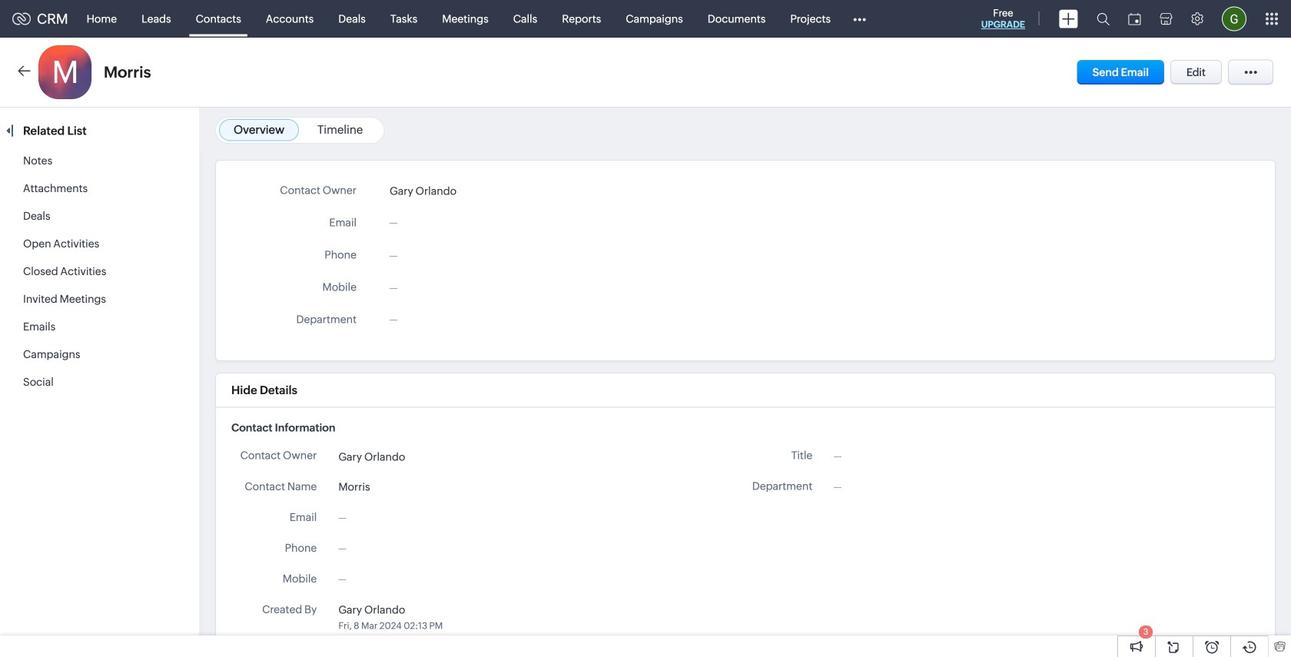 Task type: locate. For each thing, give the bounding box(es) containing it.
search element
[[1088, 0, 1120, 38]]

Other Modules field
[[844, 7, 877, 31]]

create menu element
[[1051, 0, 1088, 37]]

search image
[[1097, 12, 1110, 25]]



Task type: describe. For each thing, give the bounding box(es) containing it.
profile element
[[1214, 0, 1257, 37]]

calendar image
[[1129, 13, 1142, 25]]

create menu image
[[1060, 10, 1079, 28]]

profile image
[[1223, 7, 1247, 31]]

logo image
[[12, 13, 31, 25]]



Task type: vqa. For each thing, say whether or not it's contained in the screenshot.
LOGO
yes



